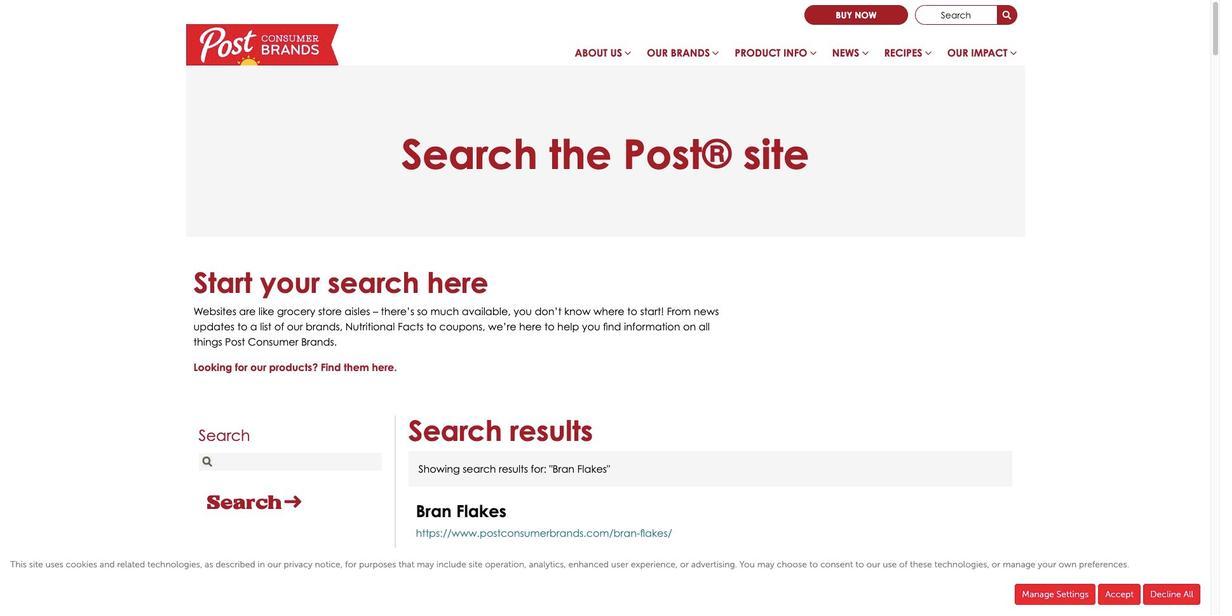 Task type: describe. For each thing, give the bounding box(es) containing it.
Search text field
[[915, 5, 998, 25]]

post consumer brands image
[[186, 24, 339, 65]]



Task type: vqa. For each thing, say whether or not it's contained in the screenshot.
made in the Sweet Potato Crisp Proudly made with: Honey Bunches of Oats®
no



Task type: locate. For each thing, give the bounding box(es) containing it.
None text field
[[199, 453, 382, 471]]

None search field
[[199, 428, 382, 522]]

None search field
[[915, 5, 1017, 25]]

search image
[[1003, 11, 1012, 20]]

menu
[[567, 40, 1025, 71]]

menu item
[[805, 5, 908, 25], [567, 40, 640, 71], [640, 40, 727, 71], [727, 40, 825, 71], [825, 40, 877, 71], [877, 40, 940, 71], [940, 40, 1025, 71]]



